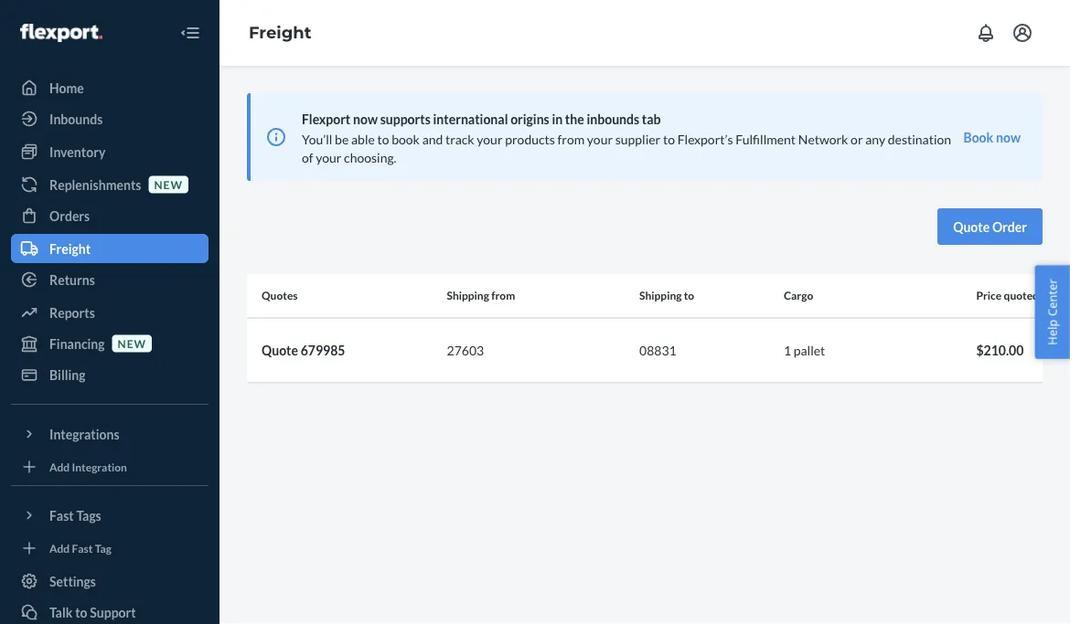 Task type: vqa. For each thing, say whether or not it's contained in the screenshot.
add fast tag LINK
yes



Task type: locate. For each thing, give the bounding box(es) containing it.
$210.00
[[977, 343, 1024, 358]]

talk to support
[[49, 605, 136, 621]]

fast left tag
[[72, 542, 93, 555]]

your down international
[[477, 131, 503, 147]]

origins
[[511, 111, 550, 127]]

home link
[[11, 73, 209, 102]]

shipping to
[[640, 289, 695, 303]]

1 horizontal spatial new
[[154, 178, 183, 191]]

1 horizontal spatial now
[[996, 129, 1021, 145]]

1 horizontal spatial shipping
[[640, 289, 682, 303]]

open notifications image
[[975, 22, 997, 44]]

1 shipping from the left
[[447, 289, 489, 303]]

shipping from
[[447, 289, 515, 303]]

flexport's
[[678, 131, 733, 147]]

2 horizontal spatial your
[[587, 131, 613, 147]]

1 vertical spatial from
[[492, 289, 515, 303]]

fast
[[49, 508, 74, 524], [72, 542, 93, 555]]

fast inside dropdown button
[[49, 508, 74, 524]]

your down inbounds
[[587, 131, 613, 147]]

open account menu image
[[1012, 22, 1034, 44]]

talk
[[49, 605, 73, 621]]

2 add from the top
[[49, 542, 70, 555]]

orders link
[[11, 201, 209, 231]]

1 vertical spatial new
[[118, 337, 146, 350]]

billing
[[49, 367, 86, 383]]

add inside add integration link
[[49, 461, 70, 474]]

to
[[377, 131, 389, 147], [663, 131, 675, 147], [684, 289, 695, 303], [75, 605, 87, 621]]

1 vertical spatial freight
[[49, 241, 91, 257]]

the
[[565, 111, 584, 127]]

add integration
[[49, 461, 127, 474]]

1 add from the top
[[49, 461, 70, 474]]

integration
[[72, 461, 127, 474]]

1 vertical spatial freight link
[[11, 234, 209, 264]]

help
[[1044, 320, 1061, 346]]

new up orders link
[[154, 178, 183, 191]]

quote
[[954, 219, 990, 235], [262, 343, 298, 358]]

1 vertical spatial quote
[[262, 343, 298, 358]]

your
[[477, 131, 503, 147], [587, 131, 613, 147], [316, 150, 342, 165]]

shipping
[[447, 289, 489, 303], [640, 289, 682, 303]]

0 vertical spatial add
[[49, 461, 70, 474]]

freight link up returns link
[[11, 234, 209, 264]]

flexport logo image
[[20, 24, 102, 42]]

1 horizontal spatial quote
[[954, 219, 990, 235]]

shipping up 08831
[[640, 289, 682, 303]]

settings link
[[11, 567, 209, 597]]

add up settings
[[49, 542, 70, 555]]

quote inside button
[[954, 219, 990, 235]]

to inside button
[[75, 605, 87, 621]]

0 vertical spatial fast
[[49, 508, 74, 524]]

new
[[154, 178, 183, 191], [118, 337, 146, 350]]

integrations
[[49, 427, 120, 442]]

cargo
[[784, 289, 814, 303]]

0 vertical spatial freight
[[249, 23, 312, 43]]

freight link right close navigation image on the left of page
[[249, 23, 312, 43]]

1 horizontal spatial freight
[[249, 23, 312, 43]]

be
[[335, 131, 349, 147]]

0 horizontal spatial freight
[[49, 241, 91, 257]]

0 vertical spatial quote
[[954, 219, 990, 235]]

add fast tag
[[49, 542, 112, 555]]

0 horizontal spatial quote
[[262, 343, 298, 358]]

add
[[49, 461, 70, 474], [49, 542, 70, 555]]

new down reports link
[[118, 337, 146, 350]]

your right of
[[316, 150, 342, 165]]

close navigation image
[[179, 22, 201, 44]]

now inside flexport now supports international origins in the inbounds tab you'll be able to book and track your products from your supplier to flexport's fulfillment network or any destination of your choosing.
[[353, 111, 378, 127]]

quotes
[[262, 289, 298, 303]]

in
[[552, 111, 563, 127]]

quote 679985
[[262, 343, 345, 358]]

financing
[[49, 336, 105, 352]]

and
[[422, 131, 443, 147]]

book
[[964, 129, 994, 145]]

quote left order
[[954, 219, 990, 235]]

integrations button
[[11, 420, 209, 449]]

international
[[433, 111, 508, 127]]

inbounds
[[49, 111, 103, 127]]

supports
[[380, 111, 431, 127]]

quote left 679985 on the bottom left
[[262, 343, 298, 358]]

0 vertical spatial new
[[154, 178, 183, 191]]

from inside flexport now supports international origins in the inbounds tab you'll be able to book and track your products from your supplier to flexport's fulfillment network or any destination of your choosing.
[[558, 131, 585, 147]]

able
[[351, 131, 375, 147]]

1 vertical spatial add
[[49, 542, 70, 555]]

679985
[[301, 343, 345, 358]]

0 horizontal spatial from
[[492, 289, 515, 303]]

add left integration
[[49, 461, 70, 474]]

from
[[558, 131, 585, 147], [492, 289, 515, 303]]

1 vertical spatial now
[[996, 129, 1021, 145]]

now
[[353, 111, 378, 127], [996, 129, 1021, 145]]

2 shipping from the left
[[640, 289, 682, 303]]

replenishments
[[49, 177, 141, 193]]

returns
[[49, 272, 95, 288]]

1 vertical spatial fast
[[72, 542, 93, 555]]

freight right close navigation image on the left of page
[[249, 23, 312, 43]]

orders
[[49, 208, 90, 224]]

fast tags button
[[11, 501, 209, 531]]

add inside 'add fast tag' link
[[49, 542, 70, 555]]

now up 'able'
[[353, 111, 378, 127]]

add for add fast tag
[[49, 542, 70, 555]]

freight
[[249, 23, 312, 43], [49, 241, 91, 257]]

0 horizontal spatial new
[[118, 337, 146, 350]]

0 horizontal spatial shipping
[[447, 289, 489, 303]]

now right the book
[[996, 129, 1021, 145]]

0 vertical spatial from
[[558, 131, 585, 147]]

freight up returns
[[49, 241, 91, 257]]

quote order button
[[938, 209, 1043, 245]]

shipping up 27603
[[447, 289, 489, 303]]

0 vertical spatial freight link
[[249, 23, 312, 43]]

inbounds link
[[11, 104, 209, 134]]

choosing.
[[344, 150, 397, 165]]

0 vertical spatial now
[[353, 111, 378, 127]]

supplier
[[616, 131, 661, 147]]

0 horizontal spatial now
[[353, 111, 378, 127]]

1 horizontal spatial from
[[558, 131, 585, 147]]

network
[[799, 131, 849, 147]]

freight link
[[249, 23, 312, 43], [11, 234, 209, 264]]

add integration link
[[11, 457, 209, 479]]

now inside book now button
[[996, 129, 1021, 145]]

fast left tags
[[49, 508, 74, 524]]

quote for quote 679985
[[262, 343, 298, 358]]



Task type: describe. For each thing, give the bounding box(es) containing it.
1 horizontal spatial freight link
[[249, 23, 312, 43]]

1
[[784, 343, 792, 358]]

0 horizontal spatial your
[[316, 150, 342, 165]]

talk to support button
[[11, 598, 209, 625]]

support
[[90, 605, 136, 621]]

27603
[[447, 343, 484, 358]]

0 horizontal spatial freight link
[[11, 234, 209, 264]]

pallet
[[794, 343, 826, 358]]

you'll
[[302, 131, 333, 147]]

flexport now supports international origins in the inbounds tab you'll be able to book and track your products from your supplier to flexport's fulfillment network or any destination of your choosing.
[[302, 111, 952, 165]]

reports
[[49, 305, 95, 321]]

flexport
[[302, 111, 351, 127]]

price
[[977, 289, 1002, 303]]

quote order
[[954, 219, 1028, 235]]

returns link
[[11, 265, 209, 295]]

or
[[851, 131, 863, 147]]

price quoted
[[977, 289, 1039, 303]]

tab
[[642, 111, 661, 127]]

fast tags
[[49, 508, 101, 524]]

any
[[866, 131, 886, 147]]

shipping for shipping to
[[640, 289, 682, 303]]

inventory
[[49, 144, 106, 160]]

quote for quote order
[[954, 219, 990, 235]]

fulfillment
[[736, 131, 796, 147]]

center
[[1044, 279, 1061, 317]]

tag
[[95, 542, 112, 555]]

freight inside 'link'
[[49, 241, 91, 257]]

quoted
[[1004, 289, 1039, 303]]

inventory link
[[11, 137, 209, 167]]

book now
[[964, 129, 1021, 145]]

now for flexport
[[353, 111, 378, 127]]

help center button
[[1035, 266, 1071, 359]]

1 horizontal spatial your
[[477, 131, 503, 147]]

inbounds
[[587, 111, 640, 127]]

reports link
[[11, 298, 209, 328]]

order
[[993, 219, 1028, 235]]

book now button
[[964, 128, 1021, 146]]

add for add integration
[[49, 461, 70, 474]]

new for replenishments
[[154, 178, 183, 191]]

1 pallet
[[784, 343, 826, 358]]

now for book
[[996, 129, 1021, 145]]

of
[[302, 150, 313, 165]]

products
[[505, 131, 555, 147]]

08831
[[640, 343, 677, 358]]

add fast tag link
[[11, 538, 209, 560]]

help center
[[1044, 279, 1061, 346]]

tags
[[76, 508, 101, 524]]

shipping for shipping from
[[447, 289, 489, 303]]

billing link
[[11, 361, 209, 390]]

track
[[446, 131, 475, 147]]

home
[[49, 80, 84, 96]]

book
[[392, 131, 420, 147]]

settings
[[49, 574, 96, 590]]

new for financing
[[118, 337, 146, 350]]

destination
[[888, 131, 952, 147]]



